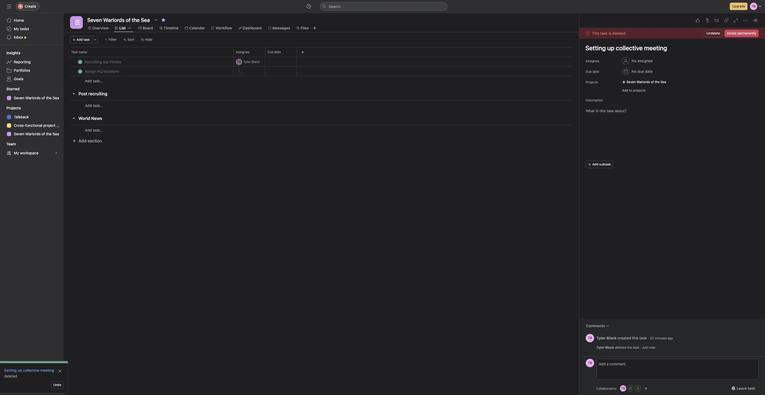 Task type: locate. For each thing, give the bounding box(es) containing it.
header untitled section tree grid
[[64, 57, 579, 86]]

leave
[[737, 387, 747, 391]]

1 completed image from the top
[[77, 59, 83, 65]]

warlords down goals link
[[25, 96, 41, 100]]

ago
[[668, 337, 673, 341]]

of inside starred element
[[42, 96, 45, 100]]

1 vertical spatial black
[[607, 336, 617, 341]]

0 vertical spatial seven warlords of the sea
[[627, 80, 666, 84]]

1 horizontal spatial assignee
[[586, 59, 599, 63]]

0 vertical spatial collapse task list for this section image
[[72, 92, 76, 96]]

3 add task… row from the top
[[64, 125, 579, 135]]

0 vertical spatial warlords
[[637, 80, 650, 84]]

tb inside main content
[[588, 337, 592, 341]]

completed image inside recruiting top pirates cell
[[77, 59, 83, 65]]

the down tyler black created this task · 23 minutes ago
[[627, 346, 632, 350]]

add task…
[[85, 79, 103, 83], [85, 103, 103, 108], [85, 128, 103, 132]]

talkback
[[14, 115, 29, 119]]

0 vertical spatial add task…
[[85, 79, 103, 83]]

completed image inside assign hq locations cell
[[77, 68, 83, 75]]

setting
[[4, 369, 16, 373]]

23
[[650, 337, 654, 341]]

upgrade
[[732, 4, 745, 8]]

0 horizontal spatial due date
[[267, 50, 281, 54]]

tyler for deleted
[[596, 346, 604, 350]]

1 horizontal spatial projects
[[586, 80, 598, 84]]

· left 23
[[648, 336, 649, 341]]

0 vertical spatial ·
[[648, 336, 649, 341]]

my for my tasks
[[14, 27, 19, 31]]

1 vertical spatial projects
[[6, 106, 21, 110]]

deleted down created
[[615, 346, 626, 350]]

warlords down cross-functional project plan link
[[25, 132, 41, 136]]

1 vertical spatial add task…
[[85, 103, 103, 108]]

0 vertical spatial deleted
[[615, 346, 626, 350]]

assign hq locations cell
[[64, 67, 234, 76]]

projects inside main content
[[586, 80, 598, 84]]

history image
[[307, 4, 311, 8]]

collective
[[23, 369, 39, 373]]

0 horizontal spatial due
[[267, 50, 273, 54]]

seven warlords of the sea inside projects element
[[14, 132, 59, 136]]

add up post recruiting
[[85, 79, 92, 83]]

2 my from the top
[[14, 151, 19, 155]]

1 no from the top
[[632, 59, 636, 63]]

task…
[[93, 79, 103, 83], [93, 103, 103, 108], [93, 128, 103, 132]]

seven warlords of the sea link down functional at top left
[[3, 130, 60, 138]]

add task… inside header untitled section tree grid
[[85, 79, 103, 83]]

sea
[[661, 80, 666, 84], [53, 96, 59, 100], [53, 132, 59, 136]]

my workspace link
[[3, 149, 60, 158]]

the down goals link
[[46, 96, 52, 100]]

2 vertical spatial add task…
[[85, 128, 103, 132]]

add inside add task "button"
[[77, 38, 83, 42]]

permanently
[[737, 31, 756, 35]]

0 vertical spatial assignee
[[236, 50, 249, 54]]

tb
[[237, 60, 241, 64], [588, 337, 592, 341], [588, 362, 592, 366], [621, 387, 625, 391]]

0 horizontal spatial deleted
[[4, 375, 17, 379]]

0 horizontal spatial date
[[274, 50, 281, 54]]

seven warlords of the sea link
[[620, 80, 668, 85], [3, 94, 60, 102], [3, 130, 60, 138]]

1 horizontal spatial ·
[[648, 336, 649, 341]]

1 vertical spatial warlords
[[25, 96, 41, 100]]

tasks
[[20, 27, 29, 31]]

add task… button
[[85, 78, 103, 84], [85, 103, 103, 109], [85, 127, 103, 133]]

0 vertical spatial sea
[[661, 80, 666, 84]]

tyler black
[[243, 60, 260, 64]]

goals
[[14, 77, 23, 81]]

due date for main content containing this task is deleted.
[[586, 70, 599, 74]]

board link
[[138, 25, 153, 31]]

Recruiting top Pirates text field
[[84, 59, 123, 65]]

add subtask button
[[586, 161, 613, 168]]

Assign HQ locations text field
[[84, 69, 121, 74]]

2 task… from the top
[[93, 103, 103, 108]]

global element
[[0, 13, 64, 45]]

my tasks
[[14, 27, 29, 31]]

of down 'no due date'
[[651, 80, 654, 84]]

task left just
[[633, 346, 639, 350]]

deleted inside setting up collective meeting deleted
[[4, 375, 17, 379]]

see details, my workspace image
[[55, 152, 58, 155]]

due date inside main content
[[586, 70, 599, 74]]

0 vertical spatial completed image
[[77, 59, 83, 65]]

0 vertical spatial completed checkbox
[[77, 59, 83, 65]]

starred button
[[0, 86, 19, 92]]

1 vertical spatial completed checkbox
[[77, 68, 83, 75]]

2 vertical spatial warlords
[[25, 132, 41, 136]]

0 vertical spatial my
[[14, 27, 19, 31]]

sea inside main content
[[661, 80, 666, 84]]

1 vertical spatial no
[[632, 69, 636, 74]]

due inside "row"
[[267, 50, 273, 54]]

completed checkbox inside assign hq locations cell
[[77, 68, 83, 75]]

seven down cross-
[[14, 132, 24, 136]]

home link
[[3, 16, 60, 25]]

my left tasks
[[14, 27, 19, 31]]

0 vertical spatial tb button
[[586, 334, 594, 343]]

seven warlords of the sea up projects
[[627, 80, 666, 84]]

add inside add subtask button
[[592, 163, 598, 167]]

tyler
[[243, 60, 251, 64], [596, 336, 606, 341], [596, 346, 604, 350]]

2 add task… button from the top
[[85, 103, 103, 109]]

task left is on the top
[[600, 31, 608, 36]]

1 vertical spatial seven
[[14, 96, 24, 100]]

recruiting
[[88, 92, 107, 96]]

1 vertical spatial assignee
[[586, 59, 599, 63]]

1 task… from the top
[[93, 79, 103, 83]]

add task… row for 2nd collapse task list for this section image from the bottom of the page
[[64, 101, 579, 111]]

comments button
[[583, 322, 613, 331]]

add subtask
[[592, 163, 611, 167]]

1 vertical spatial deleted
[[4, 375, 17, 379]]

add task… button for 2nd collapse task list for this section image from the bottom of the page
[[85, 103, 103, 109]]

due date inside "row"
[[267, 50, 281, 54]]

add task… button down the assign hq locations text box
[[85, 78, 103, 84]]

add task… down post recruiting button
[[85, 103, 103, 108]]

2 horizontal spatial date
[[645, 69, 653, 74]]

collapse task list for this section image left world
[[72, 116, 76, 121]]

· for this
[[648, 336, 649, 341]]

1 vertical spatial sea
[[53, 96, 59, 100]]

no left due
[[632, 69, 636, 74]]

add task… row for first collapse task list for this section image from the bottom of the page
[[64, 125, 579, 135]]

task for add
[[84, 38, 90, 42]]

0 vertical spatial due
[[267, 50, 273, 54]]

2 vertical spatial seven warlords of the sea
[[14, 132, 59, 136]]

1 vertical spatial due date
[[586, 70, 599, 74]]

seven warlords of the sea for seven warlords of the sea link in the starred element
[[14, 96, 59, 100]]

task… up section
[[93, 128, 103, 132]]

no assignee
[[632, 59, 653, 63]]

2 vertical spatial add task… row
[[64, 125, 579, 135]]

add left to
[[622, 89, 628, 93]]

0 vertical spatial projects
[[586, 80, 598, 84]]

assignee inside setting up collective meeting "dialog"
[[586, 59, 599, 63]]

date inside dropdown button
[[645, 69, 653, 74]]

teams element
[[0, 140, 64, 159]]

inbox
[[14, 35, 23, 40]]

of down goals link
[[42, 96, 45, 100]]

list
[[119, 26, 126, 30]]

1 add task… row from the top
[[64, 76, 579, 86]]

due for main content containing this task is deleted.
[[586, 70, 592, 74]]

1 vertical spatial seven warlords of the sea
[[14, 96, 59, 100]]

seven warlords of the sea down goals link
[[14, 96, 59, 100]]

add task… button up section
[[85, 127, 103, 133]]

collapse task list for this section image
[[72, 92, 76, 96], [72, 116, 76, 121]]

of down cross-functional project plan
[[42, 132, 45, 136]]

1 horizontal spatial due
[[586, 70, 592, 74]]

no for no due date
[[632, 69, 636, 74]]

team button
[[0, 142, 16, 147]]

2 add task… from the top
[[85, 103, 103, 108]]

1 vertical spatial tyler
[[596, 336, 606, 341]]

seven warlords of the sea link up projects
[[620, 80, 668, 85]]

0 vertical spatial of
[[651, 80, 654, 84]]

1 horizontal spatial date
[[593, 70, 599, 74]]

messages link
[[268, 25, 290, 31]]

None text field
[[86, 15, 151, 25]]

completed checkbox for the assign hq locations text box
[[77, 68, 83, 75]]

deleted down setting
[[4, 375, 17, 379]]

seven warlords of the sea down cross-functional project plan
[[14, 132, 59, 136]]

starred
[[6, 87, 19, 91]]

1 vertical spatial completed image
[[77, 68, 83, 75]]

task… down 'recruiting'
[[93, 103, 103, 108]]

cross-functional project plan
[[14, 123, 64, 128]]

task left the more actions image
[[84, 38, 90, 42]]

no
[[632, 59, 636, 63], [632, 69, 636, 74]]

add to projects
[[622, 89, 646, 93]]

due
[[267, 50, 273, 54], [586, 70, 592, 74]]

seven down starred
[[14, 96, 24, 100]]

1 vertical spatial seven warlords of the sea link
[[3, 94, 60, 102]]

sort
[[128, 38, 134, 42]]

tyler inside header untitled section tree grid
[[243, 60, 251, 64]]

dashboard link
[[238, 25, 262, 31]]

now
[[649, 346, 655, 350]]

task… down the assign hq locations text box
[[93, 79, 103, 83]]

task for this
[[600, 31, 608, 36]]

my down team
[[14, 151, 19, 155]]

the down project
[[46, 132, 52, 136]]

seven inside starred element
[[14, 96, 24, 100]]

2 vertical spatial task…
[[93, 128, 103, 132]]

seven warlords of the sea
[[627, 80, 666, 84], [14, 96, 59, 100], [14, 132, 59, 136]]

team
[[6, 142, 16, 146]]

projects
[[586, 80, 598, 84], [6, 106, 21, 110]]

1 vertical spatial due
[[586, 70, 592, 74]]

projects up talkback
[[6, 106, 21, 110]]

1 vertical spatial add task… button
[[85, 103, 103, 109]]

warlords up projects
[[637, 80, 650, 84]]

seven warlords of the sea inside main content
[[627, 80, 666, 84]]

seven warlords of the sea link inside starred element
[[3, 94, 60, 102]]

· left just
[[640, 346, 641, 350]]

is
[[609, 31, 611, 36]]

0 vertical spatial add task… row
[[64, 76, 579, 86]]

completed checkbox inside recruiting top pirates cell
[[77, 59, 83, 65]]

2 vertical spatial seven warlords of the sea link
[[3, 130, 60, 138]]

warlords
[[637, 80, 650, 84], [25, 96, 41, 100], [25, 132, 41, 136]]

Search tasks, projects, and more text field
[[320, 2, 447, 11]]

tb for tb button to the top
[[588, 337, 592, 341]]

collapse task list for this section image left post
[[72, 92, 76, 96]]

due inside main content
[[586, 70, 592, 74]]

due for "row" containing task name
[[267, 50, 273, 54]]

of
[[651, 80, 654, 84], [42, 96, 45, 100], [42, 132, 45, 136]]

0 vertical spatial task…
[[93, 79, 103, 83]]

·
[[648, 336, 649, 341], [640, 346, 641, 350]]

leave task
[[737, 387, 755, 391]]

up
[[18, 369, 22, 373]]

my workspace
[[14, 151, 38, 155]]

projects up description
[[586, 80, 598, 84]]

1 add task… from the top
[[85, 79, 103, 83]]

row
[[64, 47, 579, 57], [70, 57, 573, 57], [64, 57, 579, 67], [64, 67, 579, 76]]

due date for "row" containing task name
[[267, 50, 281, 54]]

setting up collective meeting deleted
[[4, 369, 54, 379]]

date for main content containing this task is deleted.
[[593, 70, 599, 74]]

close image
[[58, 370, 62, 374]]

projects element
[[0, 103, 64, 140]]

undo
[[53, 384, 61, 388]]

black inside header untitled section tree grid
[[252, 60, 260, 64]]

2 completed image from the top
[[77, 68, 83, 75]]

completed image
[[77, 59, 83, 65], [77, 68, 83, 75]]

starred element
[[0, 84, 64, 103]]

seven warlords of the sea inside starred element
[[14, 96, 59, 100]]

add task… down the assign hq locations text box
[[85, 79, 103, 83]]

no left assignee in the top right of the page
[[632, 59, 636, 63]]

2 completed checkbox from the top
[[77, 68, 83, 75]]

add task
[[77, 38, 90, 42]]

2 vertical spatial tyler
[[596, 346, 604, 350]]

close details image
[[753, 18, 757, 23]]

add down post recruiting
[[85, 103, 92, 108]]

to
[[629, 89, 632, 93]]

2 collapse task list for this section image from the top
[[72, 116, 76, 121]]

Completed checkbox
[[77, 59, 83, 65], [77, 68, 83, 75]]

3 add task… from the top
[[85, 128, 103, 132]]

seven warlords of the sea link up talkback link
[[3, 94, 60, 102]]

the
[[655, 80, 660, 84], [46, 96, 52, 100], [46, 132, 52, 136], [627, 346, 632, 350]]

3 add task… button from the top
[[85, 127, 103, 133]]

add task… row
[[64, 76, 579, 86], [64, 101, 579, 111], [64, 125, 579, 135]]

the inside starred element
[[46, 96, 52, 100]]

no due date
[[632, 69, 653, 74]]

add task… up section
[[85, 128, 103, 132]]

0 horizontal spatial assignee
[[236, 50, 249, 54]]

1 vertical spatial of
[[42, 96, 45, 100]]

calendar
[[189, 26, 205, 30]]

2 vertical spatial sea
[[53, 132, 59, 136]]

task right this
[[639, 336, 647, 341]]

add tab image
[[312, 26, 317, 30]]

due date
[[267, 50, 281, 54], [586, 70, 599, 74]]

undo button
[[51, 382, 64, 389]]

date inside "row"
[[274, 50, 281, 54]]

2 vertical spatial tb button
[[620, 386, 626, 392]]

2 vertical spatial black
[[605, 346, 614, 350]]

add task… for add task… 'button' inside the header untitled section tree grid
[[85, 79, 103, 83]]

add left section
[[79, 139, 86, 144]]

files link
[[296, 25, 309, 31]]

0 vertical spatial black
[[252, 60, 260, 64]]

add task button
[[70, 36, 92, 44]]

0 vertical spatial no
[[632, 59, 636, 63]]

tb button
[[586, 334, 594, 343], [586, 359, 594, 368], [620, 386, 626, 392]]

sea inside starred element
[[53, 96, 59, 100]]

add task… button for first collapse task list for this section image from the bottom of the page
[[85, 127, 103, 133]]

seven up to
[[627, 80, 636, 84]]

insights element
[[0, 48, 64, 84]]

completed checkbox for recruiting top pirates text box
[[77, 59, 83, 65]]

world news button
[[79, 114, 102, 123]]

0 likes. click to like this task image
[[696, 18, 700, 23]]

add section button
[[70, 136, 104, 146]]

my inside teams "element"
[[14, 151, 19, 155]]

add up task name
[[77, 38, 83, 42]]

insights button
[[0, 50, 20, 56]]

2 vertical spatial add task… button
[[85, 127, 103, 133]]

1 vertical spatial task…
[[93, 103, 103, 108]]

deleted inside main content
[[615, 346, 626, 350]]

2 vertical spatial of
[[42, 132, 45, 136]]

task name
[[71, 50, 87, 54]]

0 vertical spatial tyler
[[243, 60, 251, 64]]

1 horizontal spatial deleted
[[615, 346, 626, 350]]

main content
[[579, 28, 765, 357]]

0 horizontal spatial projects
[[6, 106, 21, 110]]

2 no from the top
[[632, 69, 636, 74]]

delete
[[727, 31, 737, 35]]

1 horizontal spatial due date
[[586, 70, 599, 74]]

1 vertical spatial collapse task list for this section image
[[72, 116, 76, 121]]

Task Name text field
[[582, 42, 759, 54]]

1 vertical spatial add task… row
[[64, 101, 579, 111]]

1 add task… button from the top
[[85, 78, 103, 84]]

2 vertical spatial seven
[[14, 132, 24, 136]]

filter
[[109, 38, 117, 42]]

tb inside "row"
[[237, 60, 241, 64]]

add left subtask
[[592, 163, 598, 167]]

add task… for 2nd collapse task list for this section image from the bottom of the page's add task… 'button'
[[85, 103, 103, 108]]

0 horizontal spatial ·
[[640, 346, 641, 350]]

meeting
[[40, 369, 54, 373]]

more actions image
[[93, 38, 96, 41]]

1 my from the top
[[14, 27, 19, 31]]

1 vertical spatial ·
[[640, 346, 641, 350]]

full screen image
[[734, 18, 738, 23]]

remove from starred image
[[161, 18, 165, 22]]

0 vertical spatial add task… button
[[85, 78, 103, 84]]

2 add task… row from the top
[[64, 101, 579, 111]]

0 vertical spatial due date
[[267, 50, 281, 54]]

inbox link
[[3, 33, 60, 42]]

overview link
[[88, 25, 109, 31]]

seven inside main content
[[627, 80, 636, 84]]

add inside add section button
[[79, 139, 86, 144]]

1 completed checkbox from the top
[[77, 59, 83, 65]]

setting up collective meeting dialog
[[579, 13, 765, 396]]

my inside global element
[[14, 27, 19, 31]]

0 vertical spatial seven
[[627, 80, 636, 84]]

task right leave
[[748, 387, 755, 391]]

copy task link image
[[724, 18, 728, 23]]

1 vertical spatial my
[[14, 151, 19, 155]]

add task… button down post recruiting button
[[85, 103, 103, 109]]



Task type: describe. For each thing, give the bounding box(es) containing it.
black for created
[[607, 336, 617, 341]]

add field image
[[301, 51, 304, 54]]

projects inside dropdown button
[[6, 106, 21, 110]]

row containing task name
[[64, 47, 579, 57]]

post
[[79, 92, 87, 96]]

tyler black created this task · 23 minutes ago
[[596, 336, 673, 341]]

my tasks link
[[3, 25, 60, 33]]

add task… button inside header untitled section tree grid
[[85, 78, 103, 84]]

add inside add to projects button
[[622, 89, 628, 93]]

reporting
[[14, 60, 31, 64]]

comments
[[586, 324, 605, 329]]

deleted.
[[612, 31, 626, 36]]

hide button
[[139, 36, 155, 44]]

my for my workspace
[[14, 151, 19, 155]]

warlords inside starred element
[[25, 96, 41, 100]]

hide
[[145, 38, 152, 42]]

seven inside projects element
[[14, 132, 24, 136]]

hide sidebar image
[[7, 4, 11, 8]]

world
[[79, 116, 90, 121]]

3 task… from the top
[[93, 128, 103, 132]]

add a task to this section image
[[105, 116, 109, 121]]

add inside header untitled section tree grid
[[85, 79, 92, 83]]

task… inside header untitled section tree grid
[[93, 79, 103, 83]]

reporting link
[[3, 58, 60, 66]]

goals link
[[3, 75, 60, 83]]

add to projects button
[[620, 87, 648, 94]]

insights
[[6, 51, 20, 55]]

post recruiting
[[79, 92, 107, 96]]

overview
[[92, 26, 109, 30]]

delete permanently
[[727, 31, 756, 35]]

this
[[592, 31, 599, 36]]

no for no assignee
[[632, 59, 636, 63]]

0 vertical spatial seven warlords of the sea link
[[620, 80, 668, 85]]

workspace
[[20, 151, 38, 155]]

recruiting top pirates cell
[[64, 57, 234, 67]]

timeline
[[164, 26, 179, 30]]

home
[[14, 18, 24, 23]]

warlords inside projects element
[[25, 132, 41, 136]]

more actions for this task image
[[743, 18, 748, 23]]

upgrade button
[[730, 3, 748, 10]]

messages
[[272, 26, 290, 30]]

completed image for the assign hq locations text box
[[77, 68, 83, 75]]

leave task button
[[728, 384, 759, 394]]

black for deleted
[[605, 346, 614, 350]]

task for leave
[[748, 387, 755, 391]]

workflow
[[216, 26, 232, 30]]

portfolios
[[14, 68, 30, 73]]

files
[[301, 26, 309, 30]]

description
[[586, 98, 603, 102]]

list image
[[73, 19, 80, 26]]

projects
[[633, 89, 646, 93]]

completed image for recruiting top pirates text box
[[77, 59, 83, 65]]

section
[[87, 139, 102, 144]]

add or remove collaborators image
[[644, 388, 648, 391]]

undelete button
[[704, 30, 722, 37]]

this
[[632, 336, 638, 341]]

dashboard
[[243, 26, 262, 30]]

project
[[43, 123, 55, 128]]

1 collapse task list for this section image from the top
[[72, 92, 76, 96]]

seven warlords of the sea for the bottommost seven warlords of the sea link
[[14, 132, 59, 136]]

delete permanently button
[[725, 30, 759, 37]]

just
[[642, 346, 648, 350]]

add subtask image
[[715, 18, 719, 23]]

cross-functional project plan link
[[3, 121, 64, 130]]

calendar link
[[185, 25, 205, 31]]

attachments: add a file to this task, setting up collective meeting image
[[705, 18, 709, 23]]

plan
[[56, 123, 64, 128]]

sea inside projects element
[[53, 132, 59, 136]]

the inside projects element
[[46, 132, 52, 136]]

create
[[25, 4, 36, 8]]

tyler black deleted the task · just now
[[596, 346, 655, 350]]

name
[[79, 50, 87, 54]]

setting up collective meeting link
[[4, 369, 54, 373]]

cross-
[[14, 123, 25, 128]]

workflow link
[[211, 25, 232, 31]]

of inside projects element
[[42, 132, 45, 136]]

tab actions image
[[128, 27, 131, 30]]

world news
[[79, 116, 102, 121]]

add up add section button
[[85, 128, 92, 132]]

created
[[618, 336, 631, 341]]

this task is deleted.
[[592, 31, 626, 36]]

news
[[91, 116, 102, 121]]

no assignee button
[[620, 56, 655, 66]]

timeline link
[[159, 25, 179, 31]]

no due date button
[[620, 67, 655, 76]]

tb for the middle tb button
[[588, 362, 592, 366]]

1 vertical spatial tb button
[[586, 359, 594, 368]]

minutes
[[655, 337, 667, 341]]

the down no due date dropdown button
[[655, 80, 660, 84]]

assignee
[[637, 59, 653, 63]]

tb for tb button to the bottom
[[621, 387, 625, 391]]

talkback link
[[3, 113, 60, 121]]

collaborators
[[596, 387, 616, 391]]

main content containing this task is deleted.
[[579, 28, 765, 357]]

tyler for created
[[596, 336, 606, 341]]

create button
[[16, 2, 40, 11]]

list link
[[115, 25, 126, 31]]

show options image
[[154, 18, 158, 22]]

warlords inside main content
[[637, 80, 650, 84]]

of inside setting up collective meeting "dialog"
[[651, 80, 654, 84]]

row containing tb
[[64, 57, 579, 67]]

date for "row" containing task name
[[274, 50, 281, 54]]

add section
[[79, 139, 102, 144]]

due
[[637, 69, 644, 74]]

· for the
[[640, 346, 641, 350]]

filter button
[[102, 36, 119, 44]]

add task… for add task… 'button' associated with first collapse task list for this section image from the bottom of the page
[[85, 128, 103, 132]]

projects button
[[0, 106, 21, 111]]

task
[[71, 50, 78, 54]]



Task type: vqa. For each thing, say whether or not it's contained in the screenshot.
left THE CROSS-
no



